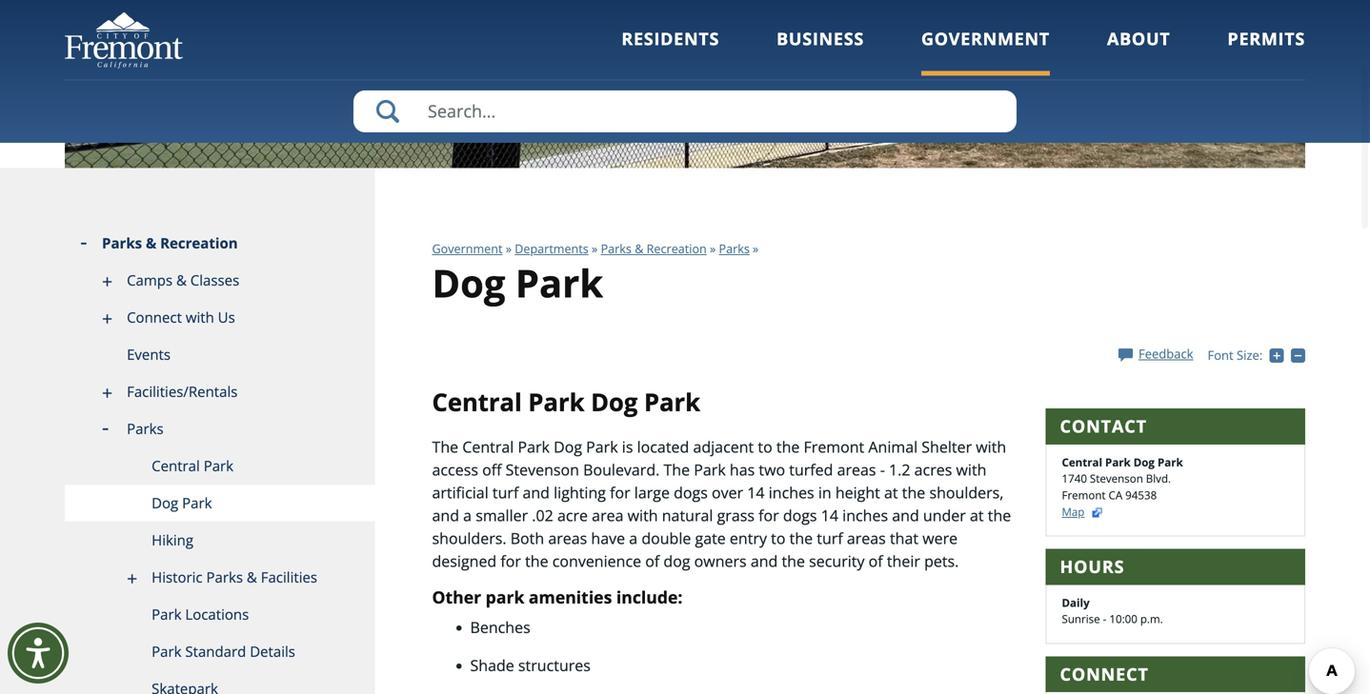 Task type: describe. For each thing, give the bounding box(es) containing it.
p.m.
[[1141, 612, 1164, 627]]

large
[[635, 483, 670, 503]]

animal
[[869, 437, 918, 458]]

connect with us link
[[65, 300, 375, 337]]

1740
[[1062, 472, 1088, 487]]

stevenson inside the central park dog park is located adjacent to the fremont animal shelter with access off stevenson boulevard. the park has two turfed areas - 1.2 acres with artificial turf and lighting for large dogs over 14 inches in height at the shoulders, and a smaller .02 acre area with natural grass for dogs 14 inches and under at the shoulders. both areas have a double gate entry to the turf areas that were designed for the convenience of dog owners and the security of their pets.
[[506, 460, 580, 481]]

0 horizontal spatial dogs
[[674, 483, 708, 503]]

details
[[250, 642, 295, 662]]

central park link
[[65, 448, 375, 486]]

under
[[924, 506, 966, 526]]

size:
[[1237, 347, 1263, 364]]

park
[[486, 586, 525, 609]]

park up dog park link
[[204, 456, 234, 476]]

benches
[[470, 618, 531, 638]]

central park dog park 1740 stevenson blvd. fremont ca 94538 map
[[1062, 455, 1184, 520]]

and down entry
[[751, 552, 778, 572]]

central park dog park
[[432, 386, 701, 419]]

1 of from the left
[[646, 552, 660, 572]]

map
[[1062, 505, 1085, 520]]

standard
[[185, 642, 246, 662]]

shelter
[[922, 437, 972, 458]]

historic parks & facilities
[[152, 568, 318, 588]]

security
[[809, 552, 865, 572]]

camps & classes link
[[65, 262, 375, 300]]

height
[[836, 483, 881, 503]]

park inside government » departments » parks & recreation » parks dog park
[[516, 257, 604, 309]]

ca
[[1109, 488, 1123, 503]]

94538
[[1126, 488, 1157, 503]]

0 vertical spatial parks link
[[719, 241, 750, 257]]

two
[[759, 460, 786, 481]]

convenience
[[553, 552, 642, 572]]

.02
[[532, 506, 554, 526]]

park up blvd.
[[1158, 455, 1184, 470]]

blvd.
[[1147, 472, 1172, 487]]

2 » from the left
[[592, 241, 598, 257]]

0 vertical spatial the
[[432, 437, 459, 458]]

government for government
[[922, 27, 1050, 51]]

with right shelter
[[976, 437, 1007, 458]]

connect for connect
[[1061, 664, 1149, 687]]

gate
[[695, 529, 726, 549]]

facilities/rentals link
[[65, 374, 375, 411]]

& right camps
[[176, 271, 187, 290]]

over
[[712, 483, 744, 503]]

with down large
[[628, 506, 658, 526]]

dog park image
[[65, 0, 1306, 168]]

pets.
[[925, 552, 959, 572]]

that
[[890, 529, 919, 549]]

- link
[[1292, 347, 1310, 364]]

park up ca
[[1106, 455, 1131, 470]]

0 vertical spatial for
[[610, 483, 631, 503]]

parks & recreation
[[102, 233, 238, 253]]

residents
[[622, 27, 720, 51]]

park down central park dog park
[[518, 437, 550, 458]]

park left standard
[[152, 642, 182, 662]]

& left 'facilities'
[[247, 568, 257, 588]]

central for central park dog park
[[432, 386, 522, 419]]

park down "adjacent"
[[694, 460, 726, 481]]

hiking
[[152, 531, 194, 550]]

off
[[482, 460, 502, 481]]

contact
[[1061, 415, 1148, 439]]

2 horizontal spatial -
[[1306, 347, 1310, 364]]

font size: link
[[1208, 347, 1263, 364]]

the down the shoulders,
[[988, 506, 1012, 526]]

government » departments » parks & recreation » parks dog park
[[432, 241, 750, 309]]

the up two
[[777, 437, 800, 458]]

+
[[1285, 347, 1292, 364]]

were
[[923, 529, 958, 549]]

about link
[[1108, 27, 1171, 76]]

central park
[[152, 456, 234, 476]]

camps & classes
[[127, 271, 240, 290]]

park up lighting at the left of page
[[529, 386, 585, 419]]

turfed
[[790, 460, 834, 481]]

- inside the central park dog park is located adjacent to the fremont animal shelter with access off stevenson boulevard. the park has two turfed areas - 1.2 acres with artificial turf and lighting for large dogs over 14 inches in height at the shoulders, and a smaller .02 acre area with natural grass for dogs 14 inches and under at the shoulders. both areas have a double gate entry to the turf areas that were designed for the convenience of dog owners and the security of their pets.
[[881, 460, 885, 481]]

include:
[[617, 586, 683, 609]]

historic
[[152, 568, 203, 588]]

shade
[[470, 656, 515, 676]]

central inside the central park dog park is located adjacent to the fremont animal shelter with access off stevenson boulevard. the park has two turfed areas - 1.2 acres with artificial turf and lighting for large dogs over 14 inches in height at the shoulders, and a smaller .02 acre area with natural grass for dogs 14 inches and under at the shoulders. both areas have a double gate entry to the turf areas that were designed for the convenience of dog owners and the security of their pets.
[[463, 437, 514, 458]]

connect with us
[[127, 308, 235, 327]]

and up that
[[893, 506, 920, 526]]

and down artificial
[[432, 506, 459, 526]]

10:00
[[1110, 612, 1138, 627]]

fremont inside central park dog park 1740 stevenson blvd. fremont ca 94538 map
[[1062, 488, 1106, 503]]

acre
[[558, 506, 588, 526]]

0 vertical spatial at
[[885, 483, 899, 503]]

residents link
[[622, 27, 720, 76]]

access
[[432, 460, 479, 481]]

the left the security
[[782, 552, 805, 572]]

facilities
[[261, 568, 318, 588]]

events link
[[65, 337, 375, 374]]

the down the both
[[525, 552, 549, 572]]

designed
[[432, 552, 497, 572]]

1 horizontal spatial turf
[[817, 529, 843, 549]]

business link
[[777, 27, 865, 76]]

the central park dog park is located adjacent to the fremont animal shelter with access off stevenson boulevard. the park has two turfed areas - 1.2 acres with artificial turf and lighting for large dogs over 14 inches in height at the shoulders, and a smaller .02 acre area with natural grass for dogs 14 inches and under at the shoulders. both areas have a double gate entry to the turf areas that were designed for the convenience of dog owners and the security of their pets.
[[432, 437, 1012, 572]]

us
[[218, 308, 235, 327]]

the down 1.2
[[903, 483, 926, 503]]

font
[[1208, 347, 1234, 364]]

0 horizontal spatial parks & recreation link
[[65, 225, 375, 262]]

adjacent
[[693, 437, 754, 458]]

other park amenities include:
[[432, 586, 683, 609]]



Task type: vqa. For each thing, say whether or not it's contained in the screenshot.
'lighting'
yes



Task type: locate. For each thing, give the bounding box(es) containing it.
classes
[[190, 271, 240, 290]]

0 vertical spatial inches
[[769, 483, 815, 503]]

0 vertical spatial connect
[[127, 308, 182, 327]]

1 vertical spatial fremont
[[1062, 488, 1106, 503]]

1 vertical spatial at
[[970, 506, 984, 526]]

1 horizontal spatial dogs
[[783, 506, 817, 526]]

0 horizontal spatial a
[[463, 506, 472, 526]]

parks
[[102, 233, 142, 253], [601, 241, 632, 257], [719, 241, 750, 257], [127, 419, 164, 439], [206, 568, 243, 588]]

connect down 10:00
[[1061, 664, 1149, 687]]

boulevard.
[[584, 460, 660, 481]]

smaller
[[476, 506, 528, 526]]

sunrise
[[1062, 612, 1101, 627]]

the up the security
[[790, 529, 813, 549]]

central inside central park dog park 1740 stevenson blvd. fremont ca 94538 map
[[1062, 455, 1103, 470]]

fremont
[[804, 437, 865, 458], [1062, 488, 1106, 503]]

3 » from the left
[[710, 241, 716, 257]]

feedback
[[1139, 346, 1194, 363]]

grass
[[717, 506, 755, 526]]

inches down height
[[843, 506, 889, 526]]

parks & recreation link
[[65, 225, 375, 262], [601, 241, 707, 257]]

& inside government » departments » parks & recreation » parks dog park
[[635, 241, 644, 257]]

for up entry
[[759, 506, 779, 526]]

0 horizontal spatial at
[[885, 483, 899, 503]]

1 vertical spatial 14
[[821, 506, 839, 526]]

- right '+'
[[1306, 347, 1310, 364]]

1 horizontal spatial at
[[970, 506, 984, 526]]

0 horizontal spatial »
[[506, 241, 512, 257]]

& inside "link"
[[146, 233, 157, 253]]

0 horizontal spatial of
[[646, 552, 660, 572]]

and
[[523, 483, 550, 503], [432, 506, 459, 526], [893, 506, 920, 526], [751, 552, 778, 572]]

acres
[[915, 460, 953, 481]]

shoulders.
[[432, 529, 507, 549]]

departments link
[[515, 241, 589, 257]]

central for central park dog park 1740 stevenson blvd. fremont ca 94538 map
[[1062, 455, 1103, 470]]

recreation inside parks & recreation "link"
[[160, 233, 238, 253]]

located
[[637, 437, 690, 458]]

1 horizontal spatial government link
[[922, 27, 1050, 76]]

a
[[463, 506, 472, 526], [629, 529, 638, 549]]

dog park
[[152, 494, 212, 513]]

historic parks & facilities link
[[65, 560, 375, 597]]

with
[[186, 308, 214, 327], [976, 437, 1007, 458], [957, 460, 987, 481], [628, 506, 658, 526]]

0 vertical spatial turf
[[493, 483, 519, 503]]

camps
[[127, 271, 173, 290]]

shade structures
[[470, 656, 591, 676]]

fremont inside the central park dog park is located adjacent to the fremont animal shelter with access off stevenson boulevard. the park has two turfed areas - 1.2 acres with artificial turf and lighting for large dogs over 14 inches in height at the shoulders, and a smaller .02 acre area with natural grass for dogs 14 inches and under at the shoulders. both areas have a double gate entry to the turf areas that were designed for the convenience of dog owners and the security of their pets.
[[804, 437, 865, 458]]

dog
[[432, 257, 506, 309], [591, 386, 638, 419], [554, 437, 582, 458], [1134, 455, 1155, 470], [152, 494, 178, 513]]

with left us
[[186, 308, 214, 327]]

1 vertical spatial government
[[432, 241, 503, 257]]

0 vertical spatial 14
[[748, 483, 765, 503]]

permits
[[1228, 27, 1306, 51]]

park
[[516, 257, 604, 309], [529, 386, 585, 419], [644, 386, 701, 419], [518, 437, 550, 458], [586, 437, 618, 458], [1106, 455, 1131, 470], [1158, 455, 1184, 470], [204, 456, 234, 476], [694, 460, 726, 481], [182, 494, 212, 513], [152, 605, 182, 625], [152, 642, 182, 662]]

0 vertical spatial to
[[758, 437, 773, 458]]

departments
[[515, 241, 589, 257]]

1 vertical spatial parks link
[[65, 411, 375, 448]]

areas down acre on the left of the page
[[548, 529, 587, 549]]

connect
[[127, 308, 182, 327], [1061, 664, 1149, 687]]

a right 'have'
[[629, 529, 638, 549]]

amenities
[[529, 586, 612, 609]]

1 horizontal spatial inches
[[843, 506, 889, 526]]

14 down has
[[748, 483, 765, 503]]

stevenson up lighting at the left of page
[[506, 460, 580, 481]]

1 vertical spatial connect
[[1061, 664, 1149, 687]]

other
[[432, 586, 482, 609]]

government inside government » departments » parks & recreation » parks dog park
[[432, 241, 503, 257]]

natural
[[662, 506, 713, 526]]

the
[[432, 437, 459, 458], [664, 460, 690, 481]]

& right departments
[[635, 241, 644, 257]]

to
[[758, 437, 773, 458], [771, 529, 786, 549]]

events
[[127, 345, 171, 364]]

1 horizontal spatial parks & recreation link
[[601, 241, 707, 257]]

double
[[642, 529, 691, 549]]

1 horizontal spatial recreation
[[647, 241, 707, 257]]

dogs down turfed
[[783, 506, 817, 526]]

with up the shoulders,
[[957, 460, 987, 481]]

at
[[885, 483, 899, 503], [970, 506, 984, 526]]

1 vertical spatial government link
[[432, 241, 503, 257]]

dogs up natural
[[674, 483, 708, 503]]

turf up smaller
[[493, 483, 519, 503]]

1 vertical spatial dogs
[[783, 506, 817, 526]]

0 horizontal spatial recreation
[[160, 233, 238, 253]]

park down historic
[[152, 605, 182, 625]]

areas up the security
[[847, 529, 886, 549]]

daily sunrise - 10:00 p.m.
[[1062, 596, 1164, 627]]

1 horizontal spatial parks link
[[719, 241, 750, 257]]

1 horizontal spatial the
[[664, 460, 690, 481]]

1 vertical spatial turf
[[817, 529, 843, 549]]

shoulders,
[[930, 483, 1004, 503]]

park down departments
[[516, 257, 604, 309]]

owners
[[695, 552, 747, 572]]

1 horizontal spatial a
[[629, 529, 638, 549]]

government
[[922, 27, 1050, 51], [432, 241, 503, 257]]

2 horizontal spatial for
[[759, 506, 779, 526]]

dog inside central park dog park 1740 stevenson blvd. fremont ca 94538 map
[[1134, 455, 1155, 470]]

dog inside government » departments » parks & recreation » parks dog park
[[432, 257, 506, 309]]

the down located
[[664, 460, 690, 481]]

1 vertical spatial for
[[759, 506, 779, 526]]

0 horizontal spatial government
[[432, 241, 503, 257]]

1 vertical spatial to
[[771, 529, 786, 549]]

connect down camps
[[127, 308, 182, 327]]

1 horizontal spatial fremont
[[1062, 488, 1106, 503]]

recreation inside government » departments » parks & recreation » parks dog park
[[647, 241, 707, 257]]

stevenson up ca
[[1090, 472, 1144, 487]]

feedback link
[[1119, 346, 1194, 363]]

0 vertical spatial fremont
[[804, 437, 865, 458]]

park locations
[[152, 605, 249, 625]]

inches down two
[[769, 483, 815, 503]]

in
[[819, 483, 832, 503]]

map link
[[1062, 505, 1104, 520]]

entry
[[730, 529, 767, 549]]

- left 1.2
[[881, 460, 885, 481]]

and up .02
[[523, 483, 550, 503]]

dog inside the central park dog park is located adjacent to the fremont animal shelter with access off stevenson boulevard. the park has two turfed areas - 1.2 acres with artificial turf and lighting for large dogs over 14 inches in height at the shoulders, and a smaller .02 acre area with natural grass for dogs 14 inches and under at the shoulders. both areas have a double gate entry to the turf areas that were designed for the convenience of dog owners and the security of their pets.
[[554, 437, 582, 458]]

connect for connect with us
[[127, 308, 182, 327]]

0 vertical spatial government
[[922, 27, 1050, 51]]

14 down in
[[821, 506, 839, 526]]

parks inside historic parks & facilities link
[[206, 568, 243, 588]]

0 horizontal spatial -
[[881, 460, 885, 481]]

park down central park
[[182, 494, 212, 513]]

0 horizontal spatial connect
[[127, 308, 182, 327]]

areas
[[838, 460, 877, 481], [548, 529, 587, 549], [847, 529, 886, 549]]

2 of from the left
[[869, 552, 883, 572]]

park left is
[[586, 437, 618, 458]]

0 horizontal spatial the
[[432, 437, 459, 458]]

has
[[730, 460, 755, 481]]

1 vertical spatial the
[[664, 460, 690, 481]]

1 vertical spatial a
[[629, 529, 638, 549]]

stevenson inside central park dog park 1740 stevenson blvd. fremont ca 94538 map
[[1090, 472, 1144, 487]]

the
[[777, 437, 800, 458], [903, 483, 926, 503], [988, 506, 1012, 526], [790, 529, 813, 549], [525, 552, 549, 572], [782, 552, 805, 572]]

areas up height
[[838, 460, 877, 481]]

structures
[[518, 656, 591, 676]]

1 horizontal spatial for
[[610, 483, 631, 503]]

font size:
[[1208, 347, 1263, 364]]

- left 10:00
[[1104, 612, 1107, 627]]

their
[[887, 552, 921, 572]]

fremont up map link
[[1062, 488, 1106, 503]]

for down the both
[[501, 552, 521, 572]]

locations
[[185, 605, 249, 625]]

at down the shoulders,
[[970, 506, 984, 526]]

0 vertical spatial dogs
[[674, 483, 708, 503]]

the up 'access'
[[432, 437, 459, 458]]

2 vertical spatial -
[[1104, 612, 1107, 627]]

park locations link
[[65, 597, 375, 634]]

0 horizontal spatial for
[[501, 552, 521, 572]]

0 vertical spatial -
[[1306, 347, 1310, 364]]

facilities/rentals
[[127, 382, 238, 402]]

turf up the security
[[817, 529, 843, 549]]

park standard details
[[152, 642, 295, 662]]

0 horizontal spatial fremont
[[804, 437, 865, 458]]

dogs
[[674, 483, 708, 503], [783, 506, 817, 526]]

central for central park
[[152, 456, 200, 476]]

- inside daily sunrise - 10:00 p.m.
[[1104, 612, 1107, 627]]

1 horizontal spatial government
[[922, 27, 1050, 51]]

hiking link
[[65, 523, 375, 560]]

2 horizontal spatial »
[[710, 241, 716, 257]]

0 horizontal spatial stevenson
[[506, 460, 580, 481]]

1 horizontal spatial »
[[592, 241, 598, 257]]

to up two
[[758, 437, 773, 458]]

1 horizontal spatial connect
[[1061, 664, 1149, 687]]

0 horizontal spatial parks link
[[65, 411, 375, 448]]

1 » from the left
[[506, 241, 512, 257]]

artificial
[[432, 483, 489, 503]]

park standard details link
[[65, 634, 375, 671]]

fremont up turfed
[[804, 437, 865, 458]]

Search text field
[[354, 91, 1017, 133]]

+ link
[[1270, 347, 1292, 364]]

1 vertical spatial inches
[[843, 506, 889, 526]]

government for government » departments » parks & recreation » parks dog park
[[432, 241, 503, 257]]

permits link
[[1228, 27, 1306, 76]]

1 horizontal spatial of
[[869, 552, 883, 572]]

0 vertical spatial government link
[[922, 27, 1050, 76]]

to right entry
[[771, 529, 786, 549]]

1 vertical spatial -
[[881, 460, 885, 481]]

for down boulevard.
[[610, 483, 631, 503]]

1.2
[[889, 460, 911, 481]]

park up located
[[644, 386, 701, 419]]

business
[[777, 27, 865, 51]]

0 horizontal spatial inches
[[769, 483, 815, 503]]

dog
[[664, 552, 691, 572]]

for
[[610, 483, 631, 503], [759, 506, 779, 526], [501, 552, 521, 572]]

0 horizontal spatial government link
[[432, 241, 503, 257]]

a up shoulders.
[[463, 506, 472, 526]]

hours
[[1061, 556, 1125, 579]]

& up camps
[[146, 233, 157, 253]]

1 horizontal spatial 14
[[821, 506, 839, 526]]

of left 'their'
[[869, 552, 883, 572]]

of left 'dog'
[[646, 552, 660, 572]]

1 horizontal spatial -
[[1104, 612, 1107, 627]]

both
[[511, 529, 545, 549]]

0 horizontal spatial turf
[[493, 483, 519, 503]]

1 horizontal spatial stevenson
[[1090, 472, 1144, 487]]

central
[[432, 386, 522, 419], [463, 437, 514, 458], [1062, 455, 1103, 470], [152, 456, 200, 476]]

0 horizontal spatial 14
[[748, 483, 765, 503]]

daily
[[1062, 596, 1090, 611]]

area
[[592, 506, 624, 526]]

0 vertical spatial a
[[463, 506, 472, 526]]

2 vertical spatial for
[[501, 552, 521, 572]]

at down 1.2
[[885, 483, 899, 503]]

of
[[646, 552, 660, 572], [869, 552, 883, 572]]



